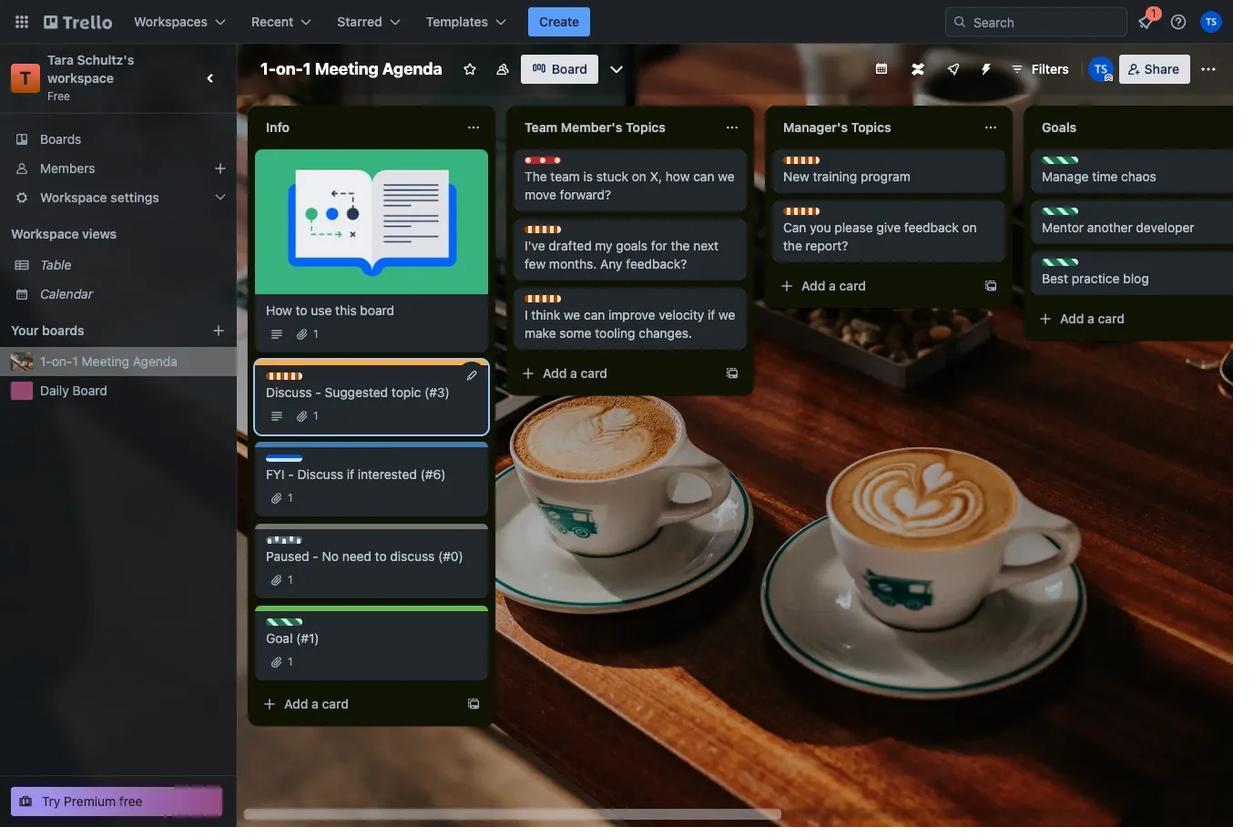 Task type: describe. For each thing, give the bounding box(es) containing it.
paused - no need to discuss (#0) link
[[266, 547, 477, 566]]

add for team member's topics
[[543, 365, 567, 381]]

Goals text field
[[1031, 113, 1231, 142]]

color: orange, title: "discuss" element down how
[[266, 373, 325, 386]]

try
[[42, 793, 60, 809]]

discuss for drafted
[[543, 226, 584, 240]]

i've drafted my goals for the next few months. any feedback? link
[[525, 237, 736, 273]]

(#6)
[[420, 466, 446, 482]]

for
[[651, 238, 667, 253]]

if inside the fyi fyi - discuss if interested (#6)
[[347, 466, 354, 482]]

think
[[531, 307, 560, 322]]

settings
[[110, 189, 159, 205]]

premium
[[64, 793, 116, 809]]

to inside paused paused - no need to discuss (#0)
[[375, 548, 387, 564]]

blocker the team is stuck on x, how can we move forward?
[[525, 157, 735, 202]]

paused left need
[[284, 536, 323, 550]]

discuss discuss - suggested topic (#3)
[[266, 373, 450, 400]]

filters button
[[1004, 55, 1075, 84]]

another
[[1087, 220, 1133, 235]]

add a card button for manager's topics
[[772, 271, 976, 301]]

table
[[40, 257, 71, 272]]

goal (#1) link
[[266, 629, 477, 648]]

this member is an admin of this board. image
[[1105, 74, 1113, 82]]

this
[[335, 302, 357, 318]]

paused paused - no need to discuss (#0)
[[266, 536, 463, 564]]

card for manager's topics
[[839, 278, 866, 293]]

i
[[525, 307, 528, 322]]

workspace for workspace views
[[11, 226, 79, 241]]

please
[[835, 220, 873, 235]]

color: red, title: "blocker" element
[[525, 157, 583, 170]]

my
[[595, 238, 613, 253]]

create button
[[528, 7, 590, 36]]

goal goal (#1)
[[266, 618, 319, 646]]

on- inside board name text box
[[276, 59, 303, 78]]

workspaces
[[134, 14, 208, 29]]

can inside the discuss i think we can improve velocity if we make some tooling changes.
[[584, 307, 605, 322]]

Search field
[[967, 8, 1127, 36]]

automation image
[[972, 55, 997, 80]]

tara schultz (taraschultz7) image inside primary "element"
[[1201, 11, 1222, 33]]

your
[[11, 322, 39, 338]]

we inside 'blocker the team is stuck on x, how can we move forward?'
[[718, 169, 735, 184]]

discuss i've drafted my goals for the next few months. any feedback?
[[525, 226, 719, 271]]

(#3)
[[424, 384, 450, 400]]

add a card down practice
[[1060, 311, 1125, 326]]

color: orange, title: "discuss" element for drafted
[[525, 226, 584, 240]]

stuck
[[596, 169, 628, 184]]

report?
[[806, 238, 848, 253]]

boards
[[42, 322, 84, 338]]

create from template… image for info
[[466, 697, 481, 711]]

feedback
[[904, 220, 959, 235]]

discuss for you
[[802, 208, 843, 221]]

goal for goal
[[284, 618, 308, 632]]

calendar power-up image
[[874, 61, 889, 76]]

create from template… image
[[725, 366, 740, 381]]

discuss new training program
[[783, 157, 911, 184]]

daily board link
[[40, 382, 226, 400]]

discuss for think
[[543, 295, 584, 309]]

1 down "color: blue, title: "fyi"" 'element'
[[288, 491, 293, 505]]

free
[[119, 793, 143, 809]]

add for manager's topics
[[802, 278, 826, 293]]

workspace visible image
[[495, 62, 510, 77]]

few
[[525, 256, 546, 271]]

a for manager's topics
[[829, 278, 836, 293]]

daily board
[[40, 383, 107, 398]]

your boards with 2 items element
[[11, 320, 184, 342]]

color: green, title: "goal" element for manage
[[1042, 157, 1084, 170]]

customize views image
[[607, 60, 626, 78]]

discuss left suggested
[[266, 384, 312, 400]]

workspace settings button
[[0, 183, 237, 212]]

0 horizontal spatial 1-
[[40, 353, 52, 369]]

card for info
[[322, 696, 349, 711]]

months.
[[549, 256, 597, 271]]

0 horizontal spatial to
[[296, 302, 307, 318]]

team
[[551, 169, 580, 184]]

give
[[877, 220, 901, 235]]

drafted
[[549, 238, 592, 253]]

1- inside board name text box
[[261, 59, 276, 78]]

on inside 'blocker the team is stuck on x, how can we move forward?'
[[632, 169, 647, 184]]

suggested
[[325, 384, 388, 400]]

x,
[[650, 169, 662, 184]]

how
[[266, 302, 292, 318]]

move
[[525, 187, 556, 202]]

workspaces button
[[123, 7, 237, 36]]

boards
[[40, 131, 81, 147]]

discuss can you please give feedback on the report?
[[783, 208, 977, 253]]

blog
[[1123, 271, 1149, 286]]

add for info
[[284, 696, 308, 711]]

views
[[82, 226, 117, 241]]

discuss
[[390, 548, 435, 564]]

tara schultz's workspace free
[[47, 52, 137, 103]]

1 vertical spatial tara schultz (taraschultz7) image
[[1088, 56, 1114, 82]]

search image
[[953, 15, 967, 29]]

add a card button down best practice blog link
[[1031, 304, 1233, 333]]

topic
[[392, 384, 421, 400]]

discuss inside the fyi fyi - discuss if interested (#6)
[[297, 466, 343, 482]]

color: black, title: "paused" element
[[266, 536, 323, 550]]

board
[[360, 302, 394, 318]]

t link
[[11, 64, 40, 93]]

goal for manage
[[1060, 157, 1084, 170]]

members link
[[0, 154, 237, 183]]

velocity
[[659, 307, 704, 322]]

star or unstar board image
[[462, 62, 477, 77]]

blocker
[[543, 157, 583, 170]]

team member's topics
[[525, 119, 666, 135]]

templates button
[[415, 7, 517, 36]]

table link
[[40, 256, 226, 274]]

board inside 'link'
[[72, 383, 107, 398]]

fyi - discuss if interested (#6) link
[[266, 465, 477, 484]]

mentor
[[1042, 220, 1084, 235]]

some
[[560, 325, 592, 341]]

developer
[[1136, 220, 1195, 235]]

changes.
[[639, 325, 692, 341]]

meeting inside board name text box
[[315, 59, 379, 78]]

1-on-1 meeting agenda link
[[40, 353, 226, 371]]

if inside the discuss i think we can improve velocity if we make some tooling changes.
[[708, 307, 715, 322]]

share
[[1145, 61, 1180, 77]]

goals
[[1042, 119, 1077, 135]]

agenda inside board name text box
[[382, 59, 442, 78]]

best practice blog link
[[1042, 270, 1233, 288]]

how to use this board link
[[266, 301, 477, 320]]

add board image
[[211, 323, 226, 338]]

goal best practice blog
[[1042, 259, 1149, 286]]

1 down use
[[313, 327, 318, 341]]

we right velocity
[[719, 307, 735, 322]]

Board name text field
[[251, 55, 452, 84]]

new
[[783, 169, 810, 184]]

goal for mentor
[[1060, 208, 1084, 221]]

board inside 'link'
[[552, 61, 587, 77]]

recent button
[[241, 7, 323, 36]]

try premium free
[[42, 793, 143, 809]]

(#0)
[[438, 548, 463, 564]]



Task type: locate. For each thing, give the bounding box(es) containing it.
- inside discuss discuss - suggested topic (#3)
[[315, 384, 321, 400]]

1 down the color: black, title: "paused" element
[[288, 573, 293, 587]]

goals
[[616, 238, 648, 253]]

1 notification image
[[1135, 11, 1157, 33]]

discuss up "months." on the left top of page
[[543, 226, 584, 240]]

primary element
[[0, 0, 1233, 44]]

tara schultz (taraschultz7) image right filters
[[1088, 56, 1114, 82]]

goal down mentor
[[1060, 259, 1084, 272]]

goal inside goal best practice blog
[[1060, 259, 1084, 272]]

0 vertical spatial if
[[708, 307, 715, 322]]

goal for best
[[1060, 259, 1084, 272]]

discuss - suggested topic (#3) link
[[266, 383, 477, 402]]

1 vertical spatial board
[[72, 383, 107, 398]]

0 vertical spatial workspace
[[40, 189, 107, 205]]

1-on-1 meeting agenda down 'your boards with 2 items' element
[[40, 353, 178, 369]]

0 vertical spatial to
[[296, 302, 307, 318]]

forward?
[[560, 187, 611, 202]]

1 horizontal spatial on-
[[276, 59, 303, 78]]

create
[[539, 14, 579, 29]]

goal manage time chaos
[[1042, 157, 1157, 184]]

on
[[632, 169, 647, 184], [962, 220, 977, 235]]

a down (#1)
[[312, 696, 319, 711]]

training
[[813, 169, 857, 184]]

1 horizontal spatial if
[[708, 307, 715, 322]]

topics up the discuss new training program at the top
[[851, 119, 891, 135]]

0 horizontal spatial create from template… image
[[466, 697, 481, 711]]

a for info
[[312, 696, 319, 711]]

0 vertical spatial on
[[632, 169, 647, 184]]

discuss up report?
[[802, 208, 843, 221]]

tara schultz (taraschultz7) image
[[1201, 11, 1222, 33], [1088, 56, 1114, 82]]

workspace inside popup button
[[40, 189, 107, 205]]

program
[[861, 169, 911, 184]]

agenda up daily board 'link'
[[133, 353, 178, 369]]

0 vertical spatial 1-
[[261, 59, 276, 78]]

i've
[[525, 238, 545, 253]]

can inside 'blocker the team is stuck on x, how can we move forward?'
[[693, 169, 715, 184]]

add down (#1)
[[284, 696, 308, 711]]

add a card for manager's topics
[[802, 278, 866, 293]]

open information menu image
[[1170, 13, 1188, 31]]

interested
[[358, 466, 417, 482]]

add down report?
[[802, 278, 826, 293]]

1 vertical spatial meeting
[[82, 353, 129, 369]]

any
[[600, 256, 623, 271]]

calendar link
[[40, 285, 226, 303]]

tara schultz (taraschultz7) image right open information menu image
[[1201, 11, 1222, 33]]

members
[[40, 160, 95, 176]]

0 horizontal spatial agenda
[[133, 353, 178, 369]]

try premium free button
[[11, 787, 222, 816]]

1-on-1 meeting agenda
[[261, 59, 442, 78], [40, 353, 178, 369]]

goal inside goal mentor another developer
[[1060, 208, 1084, 221]]

power ups image
[[946, 62, 961, 77]]

agenda left star or unstar board image
[[382, 59, 442, 78]]

topics
[[626, 119, 666, 135], [851, 119, 891, 135]]

1-on-1 meeting agenda down starred
[[261, 59, 442, 78]]

goal inside goal manage time chaos
[[1060, 157, 1084, 170]]

on inside discuss can you please give feedback on the report?
[[962, 220, 977, 235]]

meeting down 'your boards with 2 items' element
[[82, 353, 129, 369]]

how
[[666, 169, 690, 184]]

1 horizontal spatial meeting
[[315, 59, 379, 78]]

to left use
[[296, 302, 307, 318]]

1 topics from the left
[[626, 119, 666, 135]]

the
[[525, 169, 547, 184]]

1 horizontal spatial 1-on-1 meeting agenda
[[261, 59, 442, 78]]

color: green, title: "goal" element for mentor
[[1042, 208, 1084, 221]]

a for team member's topics
[[570, 365, 577, 381]]

0 vertical spatial tara schultz (taraschultz7) image
[[1201, 11, 1222, 33]]

add a card
[[802, 278, 866, 293], [1060, 311, 1125, 326], [543, 365, 608, 381], [284, 696, 349, 711]]

can you please give feedback on the report? link
[[783, 219, 995, 255]]

add down make
[[543, 365, 567, 381]]

color: green, title: "goal" element
[[1042, 157, 1084, 170], [1042, 208, 1084, 221], [1042, 259, 1084, 272], [266, 618, 308, 632]]

member's
[[561, 119, 623, 135]]

the inside discuss can you please give feedback on the report?
[[783, 238, 802, 253]]

calendar
[[40, 286, 93, 301]]

a down practice
[[1088, 311, 1095, 326]]

topics inside text box
[[851, 119, 891, 135]]

color: green, title: "goal" element for best
[[1042, 259, 1084, 272]]

is
[[583, 169, 593, 184]]

meeting
[[315, 59, 379, 78], [82, 353, 129, 369]]

1 vertical spatial to
[[375, 548, 387, 564]]

board link
[[521, 55, 598, 84]]

color: green, title: "goal" element down manage
[[1042, 208, 1084, 221]]

add a card down report?
[[802, 278, 866, 293]]

- left no
[[313, 548, 319, 564]]

a
[[829, 278, 836, 293], [1088, 311, 1095, 326], [570, 365, 577, 381], [312, 696, 319, 711]]

discuss
[[802, 157, 843, 170], [802, 208, 843, 221], [543, 226, 584, 240], [543, 295, 584, 309], [284, 373, 325, 386], [266, 384, 312, 400], [297, 466, 343, 482]]

add a card down some
[[543, 365, 608, 381]]

we up some
[[564, 307, 580, 322]]

1- up daily
[[40, 353, 52, 369]]

0 vertical spatial can
[[693, 169, 715, 184]]

use
[[311, 302, 332, 318]]

1 inside board name text box
[[303, 59, 311, 78]]

- inside the fyi fyi - discuss if interested (#6)
[[288, 466, 294, 482]]

1 vertical spatial 1-
[[40, 353, 52, 369]]

confluence icon image
[[912, 63, 924, 76]]

1 horizontal spatial the
[[783, 238, 802, 253]]

the down can
[[783, 238, 802, 253]]

manage time chaos link
[[1042, 168, 1233, 186]]

info
[[266, 119, 290, 135]]

workspace
[[47, 70, 114, 86]]

1 vertical spatial create from template… image
[[466, 697, 481, 711]]

on- down recent dropdown button
[[276, 59, 303, 78]]

card
[[839, 278, 866, 293], [1098, 311, 1125, 326], [581, 365, 608, 381], [322, 696, 349, 711]]

Info text field
[[255, 113, 455, 142]]

Team Member's Topics text field
[[514, 113, 714, 142]]

discuss down the manager's at the top of the page
[[802, 157, 843, 170]]

1 the from the left
[[671, 238, 690, 253]]

create from template… image
[[984, 279, 998, 293], [466, 697, 481, 711]]

goal
[[1060, 157, 1084, 170], [1060, 208, 1084, 221], [1060, 259, 1084, 272], [284, 618, 308, 632], [266, 630, 293, 646]]

1 horizontal spatial create from template… image
[[984, 279, 998, 293]]

to right need
[[375, 548, 387, 564]]

0 horizontal spatial if
[[347, 466, 354, 482]]

paused left no
[[266, 548, 309, 564]]

1- down recent
[[261, 59, 276, 78]]

0 horizontal spatial can
[[584, 307, 605, 322]]

goal down the color: black, title: "paused" element
[[284, 618, 308, 632]]

- left suggested
[[315, 384, 321, 400]]

fyi fyi - discuss if interested (#6)
[[266, 455, 446, 482]]

if left the interested
[[347, 466, 354, 482]]

chaos
[[1121, 169, 1157, 184]]

0 vertical spatial on-
[[276, 59, 303, 78]]

discuss inside discuss can you please give feedback on the report?
[[802, 208, 843, 221]]

color: orange, title: "discuss" element up report?
[[783, 208, 843, 221]]

color: blue, title: "fyi" element
[[266, 455, 302, 468]]

you
[[810, 220, 831, 235]]

add a card button
[[772, 271, 976, 301], [1031, 304, 1233, 333], [514, 359, 718, 388], [255, 690, 459, 719]]

0 vertical spatial 1-on-1 meeting agenda
[[261, 59, 442, 78]]

on left x,
[[632, 169, 647, 184]]

the right for
[[671, 238, 690, 253]]

manage
[[1042, 169, 1089, 184]]

1 horizontal spatial 1-
[[261, 59, 276, 78]]

can
[[783, 220, 807, 235]]

workspace
[[40, 189, 107, 205], [11, 226, 79, 241]]

workspace up table
[[11, 226, 79, 241]]

0 horizontal spatial the
[[671, 238, 690, 253]]

goal left time
[[1060, 157, 1084, 170]]

0 horizontal spatial meeting
[[82, 353, 129, 369]]

board right daily
[[72, 383, 107, 398]]

discuss for training
[[802, 157, 843, 170]]

1 down discuss discuss - suggested topic (#3)
[[313, 409, 318, 423]]

color: green, title: "goal" element down the color: black, title: "paused" element
[[266, 618, 308, 632]]

next
[[693, 238, 719, 253]]

we
[[718, 169, 735, 184], [564, 307, 580, 322], [719, 307, 735, 322]]

2 topics from the left
[[851, 119, 891, 135]]

color: orange, title: "discuss" element down the manager's at the top of the page
[[783, 157, 843, 170]]

1 vertical spatial on-
[[52, 353, 72, 369]]

discuss left the interested
[[297, 466, 343, 482]]

0 horizontal spatial topics
[[626, 119, 666, 135]]

0 horizontal spatial on
[[632, 169, 647, 184]]

card down goal (#1) link
[[322, 696, 349, 711]]

color: orange, title: "discuss" element for training
[[783, 157, 843, 170]]

workspace settings
[[40, 189, 159, 205]]

color: orange, title: "discuss" element
[[783, 157, 843, 170], [783, 208, 843, 221], [525, 226, 584, 240], [525, 295, 584, 309], [266, 373, 325, 386]]

- up the color: black, title: "paused" element
[[288, 466, 294, 482]]

add a card for team member's topics
[[543, 365, 608, 381]]

0 vertical spatial create from template… image
[[984, 279, 998, 293]]

can right how
[[693, 169, 715, 184]]

meeting down starred
[[315, 59, 379, 78]]

back to home image
[[44, 7, 112, 36]]

topics up x,
[[626, 119, 666, 135]]

1 horizontal spatial tara schultz (taraschultz7) image
[[1201, 11, 1222, 33]]

1 vertical spatial can
[[584, 307, 605, 322]]

0 horizontal spatial board
[[72, 383, 107, 398]]

show menu image
[[1200, 60, 1218, 78]]

to
[[296, 302, 307, 318], [375, 548, 387, 564]]

1 vertical spatial 1-on-1 meeting agenda
[[40, 353, 178, 369]]

- for fyi
[[288, 466, 294, 482]]

1 horizontal spatial to
[[375, 548, 387, 564]]

1 vertical spatial on
[[962, 220, 977, 235]]

add down best
[[1060, 311, 1084, 326]]

1 down "goal goal (#1)"
[[288, 655, 293, 669]]

i think we can improve velocity if we make some tooling changes. link
[[525, 306, 736, 342]]

1
[[303, 59, 311, 78], [313, 327, 318, 341], [72, 353, 78, 369], [313, 409, 318, 423], [288, 491, 293, 505], [288, 573, 293, 587], [288, 655, 293, 669]]

add a card button for team member's topics
[[514, 359, 718, 388]]

add a card button for info
[[255, 690, 459, 719]]

topics inside text box
[[626, 119, 666, 135]]

card down practice
[[1098, 311, 1125, 326]]

discuss for -
[[284, 373, 325, 386]]

on- up daily
[[52, 353, 72, 369]]

0 vertical spatial board
[[552, 61, 587, 77]]

tara schultz's workspace link
[[47, 52, 137, 86]]

need
[[342, 548, 372, 564]]

0 vertical spatial -
[[315, 384, 321, 400]]

no
[[322, 548, 339, 564]]

card down report?
[[839, 278, 866, 293]]

1 down recent dropdown button
[[303, 59, 311, 78]]

templates
[[426, 14, 488, 29]]

time
[[1092, 169, 1118, 184]]

1 vertical spatial -
[[288, 466, 294, 482]]

color: orange, title: "discuss" element up make
[[525, 295, 584, 309]]

workspace for workspace settings
[[40, 189, 107, 205]]

Manager's Topics text field
[[772, 113, 973, 142]]

workspace down members
[[40, 189, 107, 205]]

add a card down (#1)
[[284, 696, 349, 711]]

- for paused
[[313, 548, 319, 564]]

discuss inside the discuss i think we can improve velocity if we make some tooling changes.
[[543, 295, 584, 309]]

the team is stuck on x, how can we move forward? link
[[525, 168, 736, 204]]

2 vertical spatial -
[[313, 548, 319, 564]]

discuss up some
[[543, 295, 584, 309]]

agenda
[[382, 59, 442, 78], [133, 353, 178, 369]]

1 up 'daily board'
[[72, 353, 78, 369]]

color: green, title: "goal" element down mentor
[[1042, 259, 1084, 272]]

-
[[315, 384, 321, 400], [288, 466, 294, 482], [313, 548, 319, 564]]

1 horizontal spatial agenda
[[382, 59, 442, 78]]

1 horizontal spatial can
[[693, 169, 715, 184]]

board
[[552, 61, 587, 77], [72, 383, 107, 398]]

improve
[[609, 307, 656, 322]]

add a card button down tooling
[[514, 359, 718, 388]]

add a card button down the 'can you please give feedback on the report?' link
[[772, 271, 976, 301]]

1-on-1 meeting agenda inside board name text box
[[261, 59, 442, 78]]

color: green, title: "goal" element down goals
[[1042, 157, 1084, 170]]

discuss inside the discuss new training program
[[802, 157, 843, 170]]

team
[[525, 119, 558, 135]]

- for discuss
[[315, 384, 321, 400]]

discuss inside discuss i've drafted my goals for the next few months. any feedback?
[[543, 226, 584, 240]]

1 horizontal spatial on
[[962, 220, 977, 235]]

we right how
[[718, 169, 735, 184]]

card for team member's topics
[[581, 365, 608, 381]]

1 horizontal spatial board
[[552, 61, 587, 77]]

add a card for info
[[284, 696, 349, 711]]

on right the feedback
[[962, 220, 977, 235]]

discuss down use
[[284, 373, 325, 386]]

manager's topics
[[783, 119, 891, 135]]

board left customize views image
[[552, 61, 587, 77]]

filters
[[1032, 61, 1069, 77]]

2 the from the left
[[783, 238, 802, 253]]

a down some
[[570, 365, 577, 381]]

paused
[[284, 536, 323, 550], [266, 548, 309, 564]]

a down report?
[[829, 278, 836, 293]]

mentor another developer link
[[1042, 219, 1233, 237]]

0 vertical spatial meeting
[[315, 59, 379, 78]]

workspace navigation collapse icon image
[[199, 66, 224, 91]]

1 horizontal spatial topics
[[851, 119, 891, 135]]

free
[[47, 89, 70, 103]]

t
[[20, 67, 31, 88]]

1 vertical spatial workspace
[[11, 226, 79, 241]]

new training program link
[[783, 168, 995, 186]]

practice
[[1072, 271, 1120, 286]]

the inside discuss i've drafted my goals for the next few months. any feedback?
[[671, 238, 690, 253]]

card down some
[[581, 365, 608, 381]]

0 horizontal spatial 1-on-1 meeting agenda
[[40, 353, 178, 369]]

0 horizontal spatial on-
[[52, 353, 72, 369]]

0 vertical spatial agenda
[[382, 59, 442, 78]]

goal down manage
[[1060, 208, 1084, 221]]

if right velocity
[[708, 307, 715, 322]]

on-
[[276, 59, 303, 78], [52, 353, 72, 369]]

color: orange, title: "discuss" element for you
[[783, 208, 843, 221]]

create from template… image for manager's topics
[[984, 279, 998, 293]]

can
[[693, 169, 715, 184], [584, 307, 605, 322]]

goal left (#1)
[[266, 630, 293, 646]]

starred
[[337, 14, 382, 29]]

color: orange, title: "discuss" element up "months." on the left top of page
[[525, 226, 584, 240]]

1 vertical spatial agenda
[[133, 353, 178, 369]]

edit card image
[[465, 368, 479, 383]]

add
[[802, 278, 826, 293], [1060, 311, 1084, 326], [543, 365, 567, 381], [284, 696, 308, 711]]

0 horizontal spatial tara schultz (taraschultz7) image
[[1088, 56, 1114, 82]]

add a card button down goal (#1) link
[[255, 690, 459, 719]]

schultz's
[[77, 52, 134, 67]]

1 vertical spatial if
[[347, 466, 354, 482]]

fyi
[[284, 455, 301, 468], [266, 466, 285, 482]]

- inside paused paused - no need to discuss (#0)
[[313, 548, 319, 564]]

can up some
[[584, 307, 605, 322]]

color: orange, title: "discuss" element for think
[[525, 295, 584, 309]]

recent
[[251, 14, 294, 29]]

goal mentor another developer
[[1042, 208, 1195, 235]]



Task type: vqa. For each thing, say whether or not it's contained in the screenshot.
SEARCH NO RESULTS Image
no



